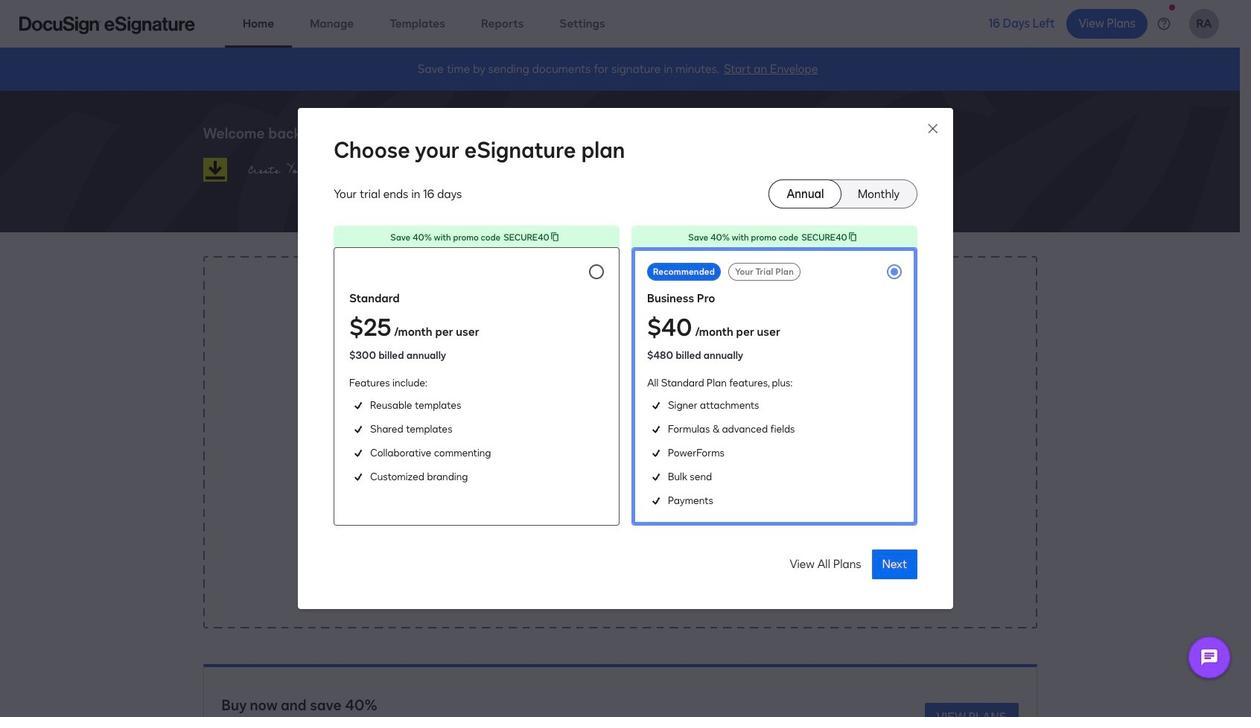 Task type: locate. For each thing, give the bounding box(es) containing it.
copy the promo code of business pro plan image
[[847, 232, 858, 242]]

None radio
[[632, 247, 918, 526]]

option group
[[769, 179, 918, 209]]

docusignlogo image
[[203, 158, 227, 182]]

None radio
[[770, 180, 841, 208], [841, 180, 917, 208], [334, 247, 620, 526], [770, 180, 841, 208], [841, 180, 917, 208], [334, 247, 620, 526]]

dialog
[[0, 0, 1251, 717]]



Task type: describe. For each thing, give the bounding box(es) containing it.
copy the promo code of standard plan image
[[549, 232, 560, 242]]

docusign esignature image
[[19, 16, 195, 34]]



Task type: vqa. For each thing, say whether or not it's contained in the screenshot.
DocuSign eSignature "image"
yes



